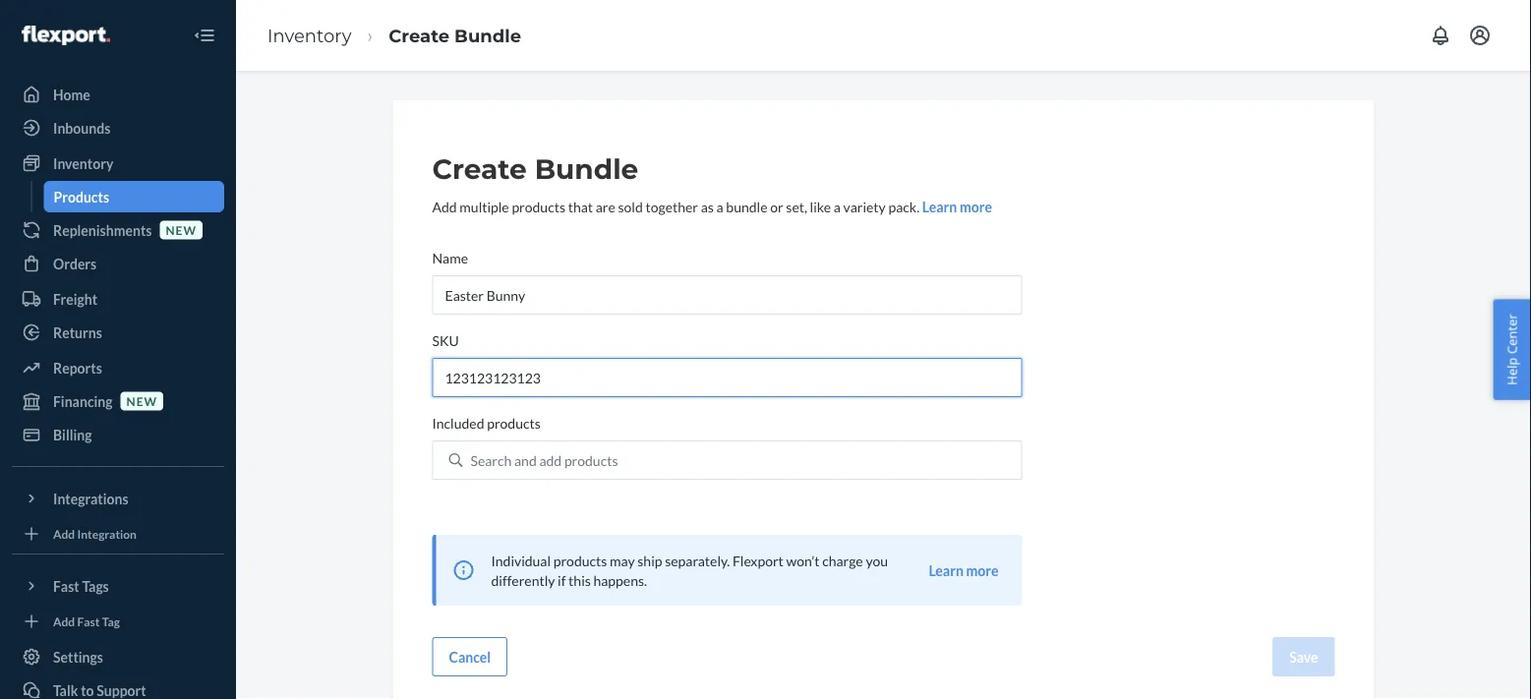 Task type: vqa. For each thing, say whether or not it's contained in the screenshot.
View membership benefits Link
no



Task type: describe. For each thing, give the bounding box(es) containing it.
bundle inside breadcrumbs navigation
[[455, 24, 521, 46]]

0 vertical spatial inventory link
[[268, 24, 352, 46]]

may
[[610, 552, 635, 569]]

products up and
[[487, 415, 541, 431]]

that
[[568, 198, 593, 215]]

orders
[[53, 255, 97, 272]]

settings
[[53, 649, 103, 666]]

1 horizontal spatial bundle
[[535, 152, 639, 186]]

add
[[540, 452, 562, 469]]

products left that
[[512, 198, 566, 215]]

inbounds link
[[12, 112, 224, 144]]

0 vertical spatial learn
[[923, 198, 958, 215]]

or
[[770, 198, 784, 215]]

talk
[[53, 682, 78, 699]]

center
[[1504, 314, 1521, 354]]

replenishments
[[53, 222, 152, 239]]

charge
[[823, 552, 864, 569]]

fast tags button
[[12, 571, 224, 602]]

breadcrumbs navigation
[[252, 7, 537, 64]]

new for financing
[[126, 394, 157, 408]]

to
[[81, 682, 94, 699]]

1 vertical spatial inventory
[[53, 155, 113, 172]]

help center button
[[1494, 299, 1532, 400]]

integration
[[77, 527, 137, 541]]

add for add fast tag
[[53, 614, 75, 629]]

name
[[432, 249, 468, 266]]

search
[[471, 452, 512, 469]]

ship
[[638, 552, 663, 569]]

pack.
[[889, 198, 920, 215]]

cancel button
[[432, 638, 508, 677]]

learn inside button
[[929, 562, 964, 579]]

orders link
[[12, 248, 224, 279]]

financing
[[53, 393, 113, 410]]

reports
[[53, 360, 102, 376]]

cancel
[[449, 649, 491, 666]]

create bundle link
[[389, 24, 521, 46]]

home link
[[12, 79, 224, 110]]

freight
[[53, 291, 97, 307]]

add fast tag link
[[12, 610, 224, 634]]

billing
[[53, 426, 92, 443]]

tags
[[82, 578, 109, 595]]

open notifications image
[[1429, 24, 1453, 47]]

open account menu image
[[1469, 24, 1492, 47]]

if
[[558, 572, 566, 589]]

returns
[[53, 324, 102, 341]]

1 vertical spatial inventory link
[[12, 148, 224, 179]]

help center
[[1504, 314, 1521, 385]]

new for replenishments
[[166, 223, 197, 237]]

1 a from the left
[[717, 198, 724, 215]]

are
[[596, 198, 616, 215]]

talk to support
[[53, 682, 146, 699]]

freight link
[[12, 283, 224, 315]]

support
[[97, 682, 146, 699]]

included
[[432, 415, 485, 431]]

0 vertical spatial learn more button
[[923, 197, 993, 216]]

home
[[53, 86, 90, 103]]

returns link
[[12, 317, 224, 348]]



Task type: locate. For each thing, give the bounding box(es) containing it.
1 vertical spatial create
[[432, 152, 527, 186]]

products link
[[44, 181, 224, 213]]

0 horizontal spatial inventory link
[[12, 148, 224, 179]]

search image
[[449, 454, 463, 467]]

new
[[166, 223, 197, 237], [126, 394, 157, 408]]

fast left tag
[[77, 614, 100, 629]]

won't
[[787, 552, 820, 569]]

individual products may ship separately. flexport won't charge you differently if this happens.
[[491, 552, 888, 589]]

together
[[646, 198, 698, 215]]

save button
[[1273, 638, 1336, 677]]

inbounds
[[53, 120, 110, 136]]

talk to support button
[[12, 675, 224, 699]]

0 vertical spatial new
[[166, 223, 197, 237]]

a right the as
[[717, 198, 724, 215]]

products inside individual products may ship separately. flexport won't charge you differently if this happens.
[[554, 552, 607, 569]]

create bundle
[[389, 24, 521, 46], [432, 152, 639, 186]]

1 vertical spatial more
[[967, 562, 999, 579]]

save
[[1290, 649, 1319, 666]]

as
[[701, 198, 714, 215]]

fast left tags
[[53, 578, 79, 595]]

0 vertical spatial fast
[[53, 578, 79, 595]]

1 vertical spatial add
[[53, 527, 75, 541]]

flexport
[[733, 552, 784, 569]]

learn more button right 'pack.' on the right top of page
[[923, 197, 993, 216]]

1 horizontal spatial inventory
[[268, 24, 352, 46]]

add for add integration
[[53, 527, 75, 541]]

1 vertical spatial bundle
[[535, 152, 639, 186]]

1 horizontal spatial new
[[166, 223, 197, 237]]

like
[[810, 198, 831, 215]]

learn more button
[[923, 197, 993, 216], [929, 561, 999, 580]]

happens.
[[594, 572, 647, 589]]

products
[[54, 188, 109, 205]]

bundle
[[726, 198, 768, 215]]

1 horizontal spatial inventory link
[[268, 24, 352, 46]]

add for add multiple products that are sold together as a bundle or set, like a variety pack. learn more
[[432, 198, 457, 215]]

multiple
[[460, 198, 509, 215]]

flexport logo image
[[22, 26, 110, 45]]

learn more button right 'you'
[[929, 561, 999, 580]]

fast inside dropdown button
[[53, 578, 79, 595]]

0 vertical spatial create bundle
[[389, 24, 521, 46]]

products right add
[[565, 452, 618, 469]]

None text field
[[432, 275, 1023, 315], [432, 358, 1023, 397], [432, 275, 1023, 315], [432, 358, 1023, 397]]

integrations
[[53, 490, 128, 507]]

add fast tag
[[53, 614, 120, 629]]

new down reports 'link'
[[126, 394, 157, 408]]

add multiple products that are sold together as a bundle or set, like a variety pack. learn more
[[432, 198, 993, 215]]

help
[[1504, 358, 1521, 385]]

0 horizontal spatial a
[[717, 198, 724, 215]]

add
[[432, 198, 457, 215], [53, 527, 75, 541], [53, 614, 75, 629]]

add integration
[[53, 527, 137, 541]]

more
[[960, 198, 993, 215], [967, 562, 999, 579]]

2 a from the left
[[834, 198, 841, 215]]

0 horizontal spatial new
[[126, 394, 157, 408]]

close navigation image
[[193, 24, 216, 47]]

this
[[569, 572, 591, 589]]

a right like
[[834, 198, 841, 215]]

0 vertical spatial create
[[389, 24, 450, 46]]

learn more
[[929, 562, 999, 579]]

billing link
[[12, 419, 224, 451]]

tag
[[102, 614, 120, 629]]

set,
[[786, 198, 808, 215]]

0 vertical spatial more
[[960, 198, 993, 215]]

2 vertical spatial add
[[53, 614, 75, 629]]

fast
[[53, 578, 79, 595], [77, 614, 100, 629]]

add integration link
[[12, 522, 224, 546]]

a
[[717, 198, 724, 215], [834, 198, 841, 215]]

1 horizontal spatial a
[[834, 198, 841, 215]]

0 horizontal spatial inventory
[[53, 155, 113, 172]]

learn
[[923, 198, 958, 215], [929, 562, 964, 579]]

new down products link
[[166, 223, 197, 237]]

bundle
[[455, 24, 521, 46], [535, 152, 639, 186]]

0 vertical spatial inventory
[[268, 24, 352, 46]]

0 vertical spatial bundle
[[455, 24, 521, 46]]

learn right 'you'
[[929, 562, 964, 579]]

inventory
[[268, 24, 352, 46], [53, 155, 113, 172]]

and
[[515, 452, 537, 469]]

settings link
[[12, 641, 224, 673]]

sold
[[618, 198, 643, 215]]

inventory link
[[268, 24, 352, 46], [12, 148, 224, 179]]

separately.
[[665, 552, 730, 569]]

included products
[[432, 415, 541, 431]]

variety
[[844, 198, 886, 215]]

0 horizontal spatial bundle
[[455, 24, 521, 46]]

differently
[[491, 572, 555, 589]]

add left multiple
[[432, 198, 457, 215]]

learn right 'pack.' on the right top of page
[[923, 198, 958, 215]]

1 vertical spatial learn more button
[[929, 561, 999, 580]]

you
[[866, 552, 888, 569]]

1 vertical spatial create bundle
[[432, 152, 639, 186]]

individual
[[491, 552, 551, 569]]

products
[[512, 198, 566, 215], [487, 415, 541, 431], [565, 452, 618, 469], [554, 552, 607, 569]]

create inside breadcrumbs navigation
[[389, 24, 450, 46]]

1 vertical spatial learn
[[929, 562, 964, 579]]

inventory inside breadcrumbs navigation
[[268, 24, 352, 46]]

create bundle inside breadcrumbs navigation
[[389, 24, 521, 46]]

add up settings
[[53, 614, 75, 629]]

add left the integration
[[53, 527, 75, 541]]

fast tags
[[53, 578, 109, 595]]

products up this
[[554, 552, 607, 569]]

search and add products
[[471, 452, 618, 469]]

1 vertical spatial fast
[[77, 614, 100, 629]]

create
[[389, 24, 450, 46], [432, 152, 527, 186]]

1 vertical spatial new
[[126, 394, 157, 408]]

reports link
[[12, 352, 224, 384]]

0 vertical spatial add
[[432, 198, 457, 215]]

sku
[[432, 332, 459, 349]]

integrations button
[[12, 483, 224, 515]]



